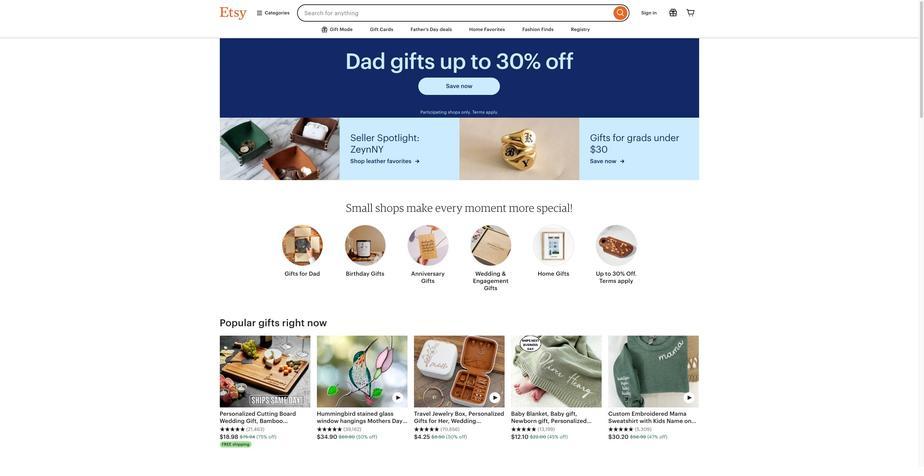 Task type: locate. For each thing, give the bounding box(es) containing it.
Search for anything text field
[[297, 4, 612, 22]]

banner
[[207, 0, 712, 22]]

None search field
[[297, 4, 629, 22]]

hummingbird stained glass window hangings mothers day gift hummingbird gift custom stained glass bird suncatcher fathers day gifts image
[[317, 336, 407, 408]]



Task type: vqa. For each thing, say whether or not it's contained in the screenshot.
search box
yes



Task type: describe. For each thing, give the bounding box(es) containing it.
baby blanket, baby gift, newborn gift, personalized name, stroller blanket, newborn baby gift, soft breathable cotton knit, baby shower gift image
[[511, 336, 602, 408]]

travel jewelry box, personalized gifts for her, wedding bridesmaid gifts, engraved jewelry case, birthday gift for women, travel accessories image
[[414, 336, 505, 408]]

personalized cutting board wedding gift, bamboo charcuterie board, unique valentines day gift, bridal shower, engraved engagement present, image
[[220, 336, 310, 408]]

custom embroidered mama sweatshirt with kids name on sleeve, personalized mom sweatshirt, minimalist momma sweater, mothers day gift for mom image
[[608, 336, 699, 408]]



